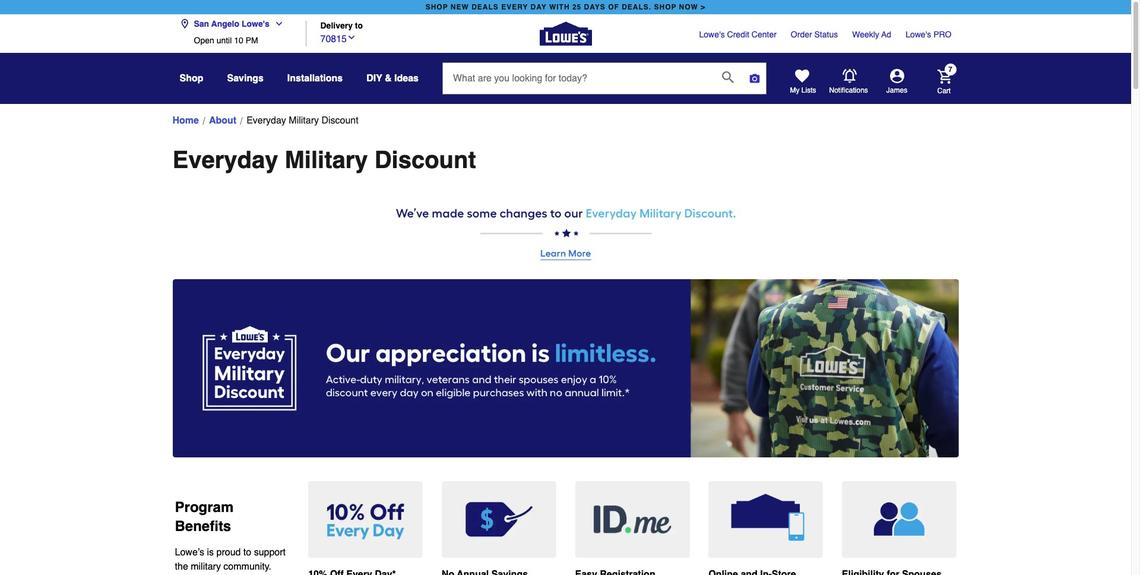 Task type: locate. For each thing, give the bounding box(es) containing it.
military
[[289, 115, 319, 126], [285, 146, 368, 173]]

lowe's pro
[[906, 30, 952, 39]]

to up chevron down icon
[[355, 21, 363, 31]]

0 vertical spatial discount
[[322, 115, 359, 126]]

diy & ideas button
[[367, 68, 419, 89]]

None search field
[[443, 62, 767, 105]]

to right proud
[[244, 547, 251, 558]]

order status
[[791, 30, 839, 39]]

lowe's up pm
[[242, 19, 270, 29]]

everyday right about link
[[247, 115, 286, 126]]

now
[[679, 3, 699, 11]]

>
[[701, 3, 706, 11]]

lowe's
[[242, 19, 270, 29], [700, 30, 725, 39], [906, 30, 932, 39]]

about
[[209, 115, 237, 126]]

70815 button
[[321, 31, 357, 46]]

ideas
[[395, 73, 419, 84]]

to
[[355, 21, 363, 31], [244, 547, 251, 558]]

military down installations button
[[289, 115, 319, 126]]

0 vertical spatial everyday
[[247, 115, 286, 126]]

support
[[254, 547, 286, 558]]

0 horizontal spatial to
[[244, 547, 251, 558]]

of
[[609, 3, 620, 11]]

my lists
[[791, 86, 817, 94]]

until
[[217, 36, 232, 45]]

lowe's credit center
[[700, 30, 777, 39]]

1 vertical spatial to
[[244, 547, 251, 558]]

delivery to
[[321, 21, 363, 31]]

my
[[791, 86, 800, 94]]

shop button
[[180, 68, 204, 89]]

shop new deals every day with 25 days of deals. shop now > link
[[423, 0, 708, 14]]

lowe's left credit on the right
[[700, 30, 725, 39]]

san
[[194, 19, 209, 29]]

1 horizontal spatial discount
[[375, 146, 476, 173]]

center
[[752, 30, 777, 39]]

10 percent off every day. image
[[308, 481, 423, 558]]

program benefits
[[175, 499, 234, 535]]

chevron down image
[[270, 19, 284, 29]]

1 horizontal spatial lowe's
[[700, 30, 725, 39]]

lowe's is proud to support the military community
[[175, 547, 286, 575]]

everyday
[[247, 115, 286, 126], [173, 146, 278, 173]]

everyday military discount down everyday military discount link
[[173, 146, 476, 173]]

san angelo lowe's button
[[180, 12, 289, 36]]

2 horizontal spatial lowe's
[[906, 30, 932, 39]]

everyday military discount
[[247, 115, 359, 126], [173, 146, 476, 173]]

lowe's pro link
[[906, 29, 952, 40]]

lowe's left pro
[[906, 30, 932, 39]]

is
[[207, 547, 214, 558]]

diy
[[367, 73, 382, 84]]

shop left "now" on the top of page
[[654, 3, 677, 11]]

weekly ad link
[[853, 29, 892, 40]]

1 vertical spatial military
[[285, 146, 368, 173]]

1 vertical spatial discount
[[375, 146, 476, 173]]

order status link
[[791, 29, 839, 40]]

discount
[[322, 115, 359, 126], [375, 146, 476, 173]]

lowe's inside lowe's credit center link
[[700, 30, 725, 39]]

james
[[887, 86, 908, 94]]

everyday down about
[[173, 146, 278, 173]]

0 horizontal spatial lowe's
[[242, 19, 270, 29]]

10
[[234, 36, 243, 45]]

0 horizontal spatial shop
[[426, 3, 448, 11]]

1 horizontal spatial shop
[[654, 3, 677, 11]]

weekly ad
[[853, 30, 892, 39]]

lowe's inside san angelo lowe's button
[[242, 19, 270, 29]]

location image
[[180, 19, 189, 29]]

0 horizontal spatial discount
[[322, 115, 359, 126]]

military
[[191, 561, 221, 572]]

james button
[[869, 69, 926, 95]]

savings button
[[227, 68, 264, 89]]

installations
[[287, 73, 343, 84]]

lowe's inside lowe's pro link
[[906, 30, 932, 39]]

everyday military discount down installations button
[[247, 115, 359, 126]]

0 vertical spatial to
[[355, 21, 363, 31]]

new
[[451, 3, 469, 11]]

military down everyday military discount link
[[285, 146, 368, 173]]

shop
[[426, 3, 448, 11], [654, 3, 677, 11]]

with
[[550, 3, 570, 11]]

we've made changes to our everyday military discount. image
[[173, 192, 959, 260]]

day
[[531, 3, 547, 11]]

shop left 'new'
[[426, 3, 448, 11]]

about link
[[209, 113, 237, 128]]

1 horizontal spatial to
[[355, 21, 363, 31]]

25
[[573, 3, 582, 11]]

proud
[[217, 547, 241, 558]]

ad
[[882, 30, 892, 39]]



Task type: vqa. For each thing, say whether or not it's contained in the screenshot.
topmost the Everyday
yes



Task type: describe. For each thing, give the bounding box(es) containing it.
san angelo lowe's
[[194, 19, 270, 29]]

open until 10 pm
[[194, 36, 258, 45]]

the i d dot me logo. image
[[575, 481, 690, 558]]

1 vertical spatial everyday
[[173, 146, 278, 173]]

weekly
[[853, 30, 880, 39]]

search image
[[722, 71, 734, 83]]

home
[[173, 115, 199, 126]]

lowe's home improvement lists image
[[795, 69, 810, 83]]

everyday military discount link
[[247, 113, 359, 128]]

shop
[[180, 73, 204, 84]]

home link
[[173, 113, 199, 128]]

status
[[815, 30, 839, 39]]

deals.
[[622, 3, 652, 11]]

the
[[175, 561, 188, 572]]

lowe's home improvement notification center image
[[843, 69, 857, 83]]

cart
[[938, 86, 951, 95]]

lowe's
[[175, 547, 204, 558]]

0 vertical spatial military
[[289, 115, 319, 126]]

camera image
[[749, 72, 761, 84]]

every
[[502, 3, 528, 11]]

a dark blue lowe's pagoda icon beside a light blue mobile phone icon. image
[[709, 481, 823, 558]]

benefits
[[175, 518, 231, 535]]

lowe's for lowe's credit center
[[700, 30, 725, 39]]

deals
[[472, 3, 499, 11]]

lists
[[802, 86, 817, 94]]

to inside lowe's is proud to support the military community
[[244, 547, 251, 558]]

1 vertical spatial everyday military discount
[[173, 146, 476, 173]]

lowe's credit center link
[[700, 29, 777, 40]]

0 vertical spatial everyday military discount
[[247, 115, 359, 126]]

pro
[[934, 30, 952, 39]]

a dark blue price tag icon with a light blue dollar sign. image
[[442, 481, 556, 558]]

order
[[791, 30, 813, 39]]

savings
[[227, 73, 264, 84]]

angelo
[[211, 19, 239, 29]]

diy & ideas
[[367, 73, 419, 84]]

credit
[[728, 30, 750, 39]]

lowe's home improvement cart image
[[938, 69, 952, 83]]

installations button
[[287, 68, 343, 89]]

1 shop from the left
[[426, 3, 448, 11]]

days
[[584, 3, 606, 11]]

dark blue and light blue people icons side by side. image
[[842, 481, 957, 558]]

lowe's home improvement logo image
[[540, 7, 592, 60]]

lowe's for lowe's pro
[[906, 30, 932, 39]]

program
[[175, 499, 234, 516]]

shop new deals every day with 25 days of deals. shop now >
[[426, 3, 706, 11]]

chevron down image
[[347, 32, 357, 42]]

70815
[[321, 34, 347, 44]]

7
[[949, 66, 953, 74]]

pm
[[246, 36, 258, 45]]

2 shop from the left
[[654, 3, 677, 11]]

active-duty military, veterans and spouses enjoy a 10 percent discount every day. no annual limit. image
[[173, 279, 959, 457]]

delivery
[[321, 21, 353, 31]]

notifications
[[830, 86, 869, 94]]

Search Query text field
[[443, 63, 713, 94]]

&
[[385, 73, 392, 84]]

open
[[194, 36, 214, 45]]

my lists link
[[791, 69, 817, 95]]



